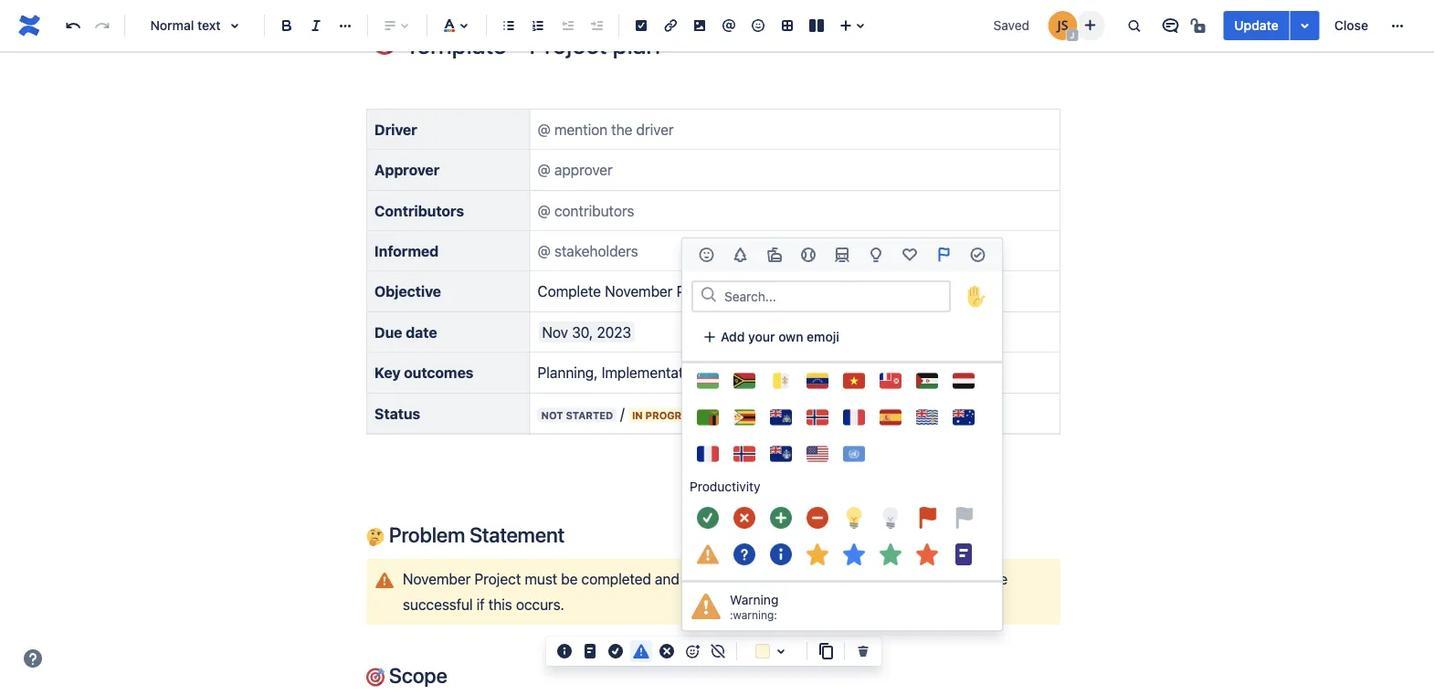 Task type: locate. For each thing, give the bounding box(es) containing it.
must
[[525, 571, 557, 588]]

1 vertical spatial project
[[779, 364, 826, 382]]

due date
[[375, 324, 437, 341]]

productivity image
[[967, 244, 989, 266]]

month,
[[867, 571, 913, 588]]

action item image
[[630, 15, 652, 37]]

the right by
[[772, 571, 793, 588]]

project
[[677, 283, 723, 300], [779, 364, 826, 382], [475, 571, 521, 588]]

:cross_mark: image
[[734, 507, 756, 529]]

the
[[772, 571, 793, 588], [842, 571, 863, 588]]

food & drink image
[[764, 244, 786, 266]]

outdent ⇧tab image
[[556, 15, 578, 37]]

problem statement
[[385, 523, 565, 547]]

add
[[721, 329, 745, 344]]

be
[[561, 571, 578, 588], [991, 571, 1008, 588]]

november
[[605, 283, 673, 300], [403, 571, 471, 588]]

editor add emoji image
[[682, 641, 704, 662]]

Emoji name field
[[719, 283, 949, 309]]

:light_bulb_off: image
[[880, 507, 902, 529]]

:flag_va: image
[[770, 370, 792, 392]]

be right the will
[[991, 571, 1008, 588]]

2023
[[597, 324, 632, 341]]

/ down :flag_uz: image
[[709, 405, 713, 422]]

table image
[[777, 15, 799, 37]]

warning
[[730, 593, 779, 608]]

add your own emoji
[[721, 329, 840, 344]]

0 horizontal spatial be
[[561, 571, 578, 588]]

informed
[[375, 242, 439, 260]]

november up the successful
[[403, 571, 471, 588]]

0 horizontal spatial the
[[772, 571, 793, 588]]

objects image
[[865, 244, 887, 266]]

0 horizontal spatial project
[[475, 571, 521, 588]]

row
[[683, 327, 1002, 364]]

key
[[375, 364, 401, 382]]

warning image
[[630, 641, 652, 662]]

:question_mark: image
[[734, 544, 756, 566]]

indent tab image
[[586, 15, 608, 37]]

the down :blue_star: 'icon'
[[842, 571, 863, 588]]

project up this at left
[[475, 571, 521, 588]]

add your own emoji button
[[692, 323, 851, 352]]

:flag_ye: image
[[953, 370, 975, 392]]

normal text
[[150, 18, 221, 33]]

0 vertical spatial of
[[763, 364, 776, 382]]

november project must be completed and functional by the end of the month, project will be successful if this occurs.
[[403, 571, 1012, 613]]

comment icon image
[[1160, 15, 1182, 37]]

italic ⌘i image
[[305, 15, 327, 37]]

0 horizontal spatial /
[[621, 405, 625, 422]]

2 vertical spatial project
[[475, 571, 521, 588]]

emoji image
[[747, 15, 769, 37]]

project down people image
[[677, 283, 723, 300]]

:flag_ac: image
[[770, 407, 792, 429]]

:dart: image
[[366, 668, 385, 687], [366, 668, 385, 687]]

choose an emoji category tab list
[[683, 238, 1002, 271]]

link image
[[660, 15, 682, 37]]

emoji
[[807, 329, 840, 344]]

by
[[752, 571, 768, 588]]

symbols image
[[899, 244, 921, 266]]

:thinking: image
[[366, 528, 385, 546]]

emoji picker dialog
[[682, 0, 1003, 631]]

1 vertical spatial of
[[825, 571, 838, 588]]

update button
[[1224, 11, 1290, 40]]

statement
[[470, 523, 565, 547]]

30,
[[572, 324, 593, 341]]

:warning: image
[[692, 592, 721, 621], [692, 592, 721, 621]]

status
[[375, 405, 420, 422]]

:green_star: image
[[880, 544, 902, 566]]

/
[[621, 405, 625, 422], [709, 405, 713, 422]]

saved
[[994, 18, 1030, 33]]

1 horizontal spatial the
[[842, 571, 863, 588]]

this
[[489, 596, 512, 613]]

testing
[[711, 364, 759, 382]]

:flag_ta: image
[[770, 443, 792, 465]]

confluence image
[[15, 11, 44, 40]]

1 vertical spatial november
[[403, 571, 471, 588]]

success image
[[605, 641, 627, 662]]

own
[[779, 329, 804, 344]]

:flag_um: image
[[807, 443, 829, 465]]

/ left in
[[621, 405, 625, 422]]

Give this page a title text field
[[405, 29, 1061, 59]]

close
[[1335, 18, 1369, 33]]

numbered list ⌘⇧7 image
[[527, 15, 549, 37]]

1 horizontal spatial of
[[825, 571, 838, 588]]

:check_mark: image
[[697, 507, 719, 529]]

:flag_bv: image
[[807, 407, 829, 429]]

of inside november project must be completed and functional by the end of the month, project will be successful if this occurs.
[[825, 571, 838, 588]]

normal
[[150, 18, 194, 33]]

key outcomes
[[375, 364, 474, 382]]

:red_star: image
[[916, 544, 938, 566]]

:raised_hand: image
[[960, 280, 993, 313], [966, 286, 988, 307]]

:minus: image
[[807, 507, 829, 529]]

november up 2023
[[605, 283, 673, 300]]

0 horizontal spatial november
[[403, 571, 471, 588]]

2 horizontal spatial project
[[779, 364, 826, 382]]

project down own
[[779, 364, 826, 382]]

be right the must
[[561, 571, 578, 588]]

0 vertical spatial project
[[677, 283, 723, 300]]

note image
[[579, 641, 601, 662]]

of right :flag_vu: icon
[[763, 364, 776, 382]]

approver
[[375, 161, 440, 179]]

completed
[[582, 571, 651, 588]]

:flag_eh: image
[[916, 370, 938, 392]]

:flag_wf: image
[[880, 370, 902, 392]]

:united_nations: image
[[843, 443, 865, 465]]

due
[[375, 324, 402, 341]]

nov
[[542, 324, 568, 341]]

:flag_off: image
[[953, 507, 975, 529]]

1 horizontal spatial /
[[709, 405, 713, 422]]

:flag_sj: image
[[734, 443, 756, 465]]

of right the end
[[825, 571, 838, 588]]

more image
[[1387, 15, 1409, 37]]

travel & places image
[[831, 244, 853, 266]]

and
[[655, 571, 680, 588]]

close button
[[1324, 11, 1380, 40]]

not started / in progress / complete
[[541, 405, 777, 422]]

redo ⌘⇧z image
[[91, 15, 113, 37]]

invite to edit image
[[1079, 14, 1101, 36]]

add image, video, or file image
[[689, 15, 711, 37]]

no restrictions image
[[1189, 15, 1211, 37]]

layouts image
[[806, 15, 828, 37]]

normal text button
[[132, 5, 257, 46]]

undo ⌘z image
[[62, 15, 84, 37]]

project
[[917, 571, 963, 588]]

bold ⌘b image
[[276, 15, 298, 37]]

:flag_cp: image
[[843, 407, 865, 429]]

0 horizontal spatial of
[[763, 364, 776, 382]]

nature image
[[730, 244, 752, 266]]

1 horizontal spatial november
[[605, 283, 673, 300]]

of
[[763, 364, 776, 382], [825, 571, 838, 588]]

:thinking: image
[[366, 528, 385, 546]]

1 horizontal spatial be
[[991, 571, 1008, 588]]



Task type: describe. For each thing, give the bounding box(es) containing it.
:warning: image
[[697, 544, 719, 566]]

remove emoji image
[[707, 641, 729, 662]]

implementation,
[[602, 364, 707, 382]]

bullet list ⌘⇧8 image
[[498, 15, 520, 37]]

2 be from the left
[[991, 571, 1008, 588]]

project inside november project must be completed and functional by the end of the month, project will be successful if this occurs.
[[475, 571, 521, 588]]

contributors
[[375, 202, 464, 219]]

info image
[[554, 641, 576, 662]]

john smith image
[[1048, 11, 1078, 40]]

not
[[541, 409, 563, 421]]

:flag_zw: image
[[734, 407, 756, 429]]

0 vertical spatial november
[[605, 283, 673, 300]]

confluence image
[[15, 11, 44, 40]]

:flag_ea: image
[[880, 407, 902, 429]]

:flag_vn: image
[[843, 370, 865, 392]]

november inside november project must be completed and functional by the end of the month, project will be successful if this occurs.
[[403, 571, 471, 588]]

Main content area, start typing to enter text. text field
[[355, 87, 1072, 695]]

successful
[[403, 596, 473, 613]]

date
[[406, 324, 437, 341]]

in
[[632, 409, 643, 421]]

flags image
[[933, 244, 955, 266]]

editable content region
[[337, 0, 1090, 695]]

background color image
[[770, 641, 792, 662]]

row inside emoji picker dialog
[[683, 327, 1002, 364]]

emojis actions and list panel tab panel
[[683, 0, 1002, 581]]

outcomes
[[404, 364, 474, 382]]

started
[[566, 409, 613, 421]]

planning, implementation, testing of project
[[538, 364, 830, 382]]

will
[[967, 571, 988, 588]]

complete
[[721, 409, 777, 421]]

:flag_zm: image
[[697, 407, 719, 429]]

:flag_ve: image
[[807, 370, 829, 392]]

panel warning image
[[374, 570, 396, 592]]

1 the from the left
[[772, 571, 793, 588]]

text
[[197, 18, 221, 33]]

help image
[[22, 648, 44, 670]]

:note: image
[[953, 544, 975, 566]]

2 the from the left
[[842, 571, 863, 588]]

complete november project
[[538, 283, 723, 300]]

occurs.
[[516, 596, 565, 613]]

your
[[748, 329, 775, 344]]

:warning:
[[730, 609, 777, 621]]

mention image
[[718, 15, 740, 37]]

:light_bulb_on: image
[[843, 507, 865, 529]]

problem
[[389, 523, 465, 547]]

activity image
[[798, 244, 820, 266]]

2 / from the left
[[709, 405, 713, 422]]

:flag_on: image
[[916, 507, 938, 529]]

adjust update settings image
[[1295, 15, 1316, 37]]

:yellow_star: image
[[807, 544, 829, 566]]

end
[[797, 571, 822, 588]]

more formatting image
[[334, 15, 356, 37]]

:flag_vu: image
[[734, 370, 756, 392]]

find and replace image
[[1123, 15, 1145, 37]]

:flag_dg: image
[[916, 407, 938, 429]]

copy image
[[815, 641, 837, 662]]

1 / from the left
[[621, 405, 625, 422]]

remove image
[[853, 641, 874, 662]]

1 be from the left
[[561, 571, 578, 588]]

:plus: image
[[770, 507, 792, 529]]

1 horizontal spatial project
[[677, 283, 723, 300]]

nov 30, 2023
[[542, 324, 632, 341]]

productivity
[[690, 479, 761, 494]]

driver
[[375, 121, 417, 138]]

update
[[1235, 18, 1279, 33]]

objective
[[375, 283, 441, 300]]

complete
[[538, 283, 601, 300]]

:flag_hm: image
[[953, 407, 975, 429]]

if
[[477, 596, 485, 613]]

error image
[[656, 641, 678, 662]]

:info: image
[[770, 544, 792, 566]]

functional
[[683, 571, 748, 588]]

warning :warning:
[[730, 593, 779, 621]]

planning,
[[538, 364, 598, 382]]

scope
[[385, 663, 447, 687]]

:flag_uz: image
[[697, 370, 719, 392]]

:blue_star: image
[[843, 544, 865, 566]]

progress
[[646, 409, 702, 421]]

people image
[[696, 244, 718, 266]]

:flag_mf: image
[[697, 443, 719, 465]]



Task type: vqa. For each thing, say whether or not it's contained in the screenshot.
Must have:
no



